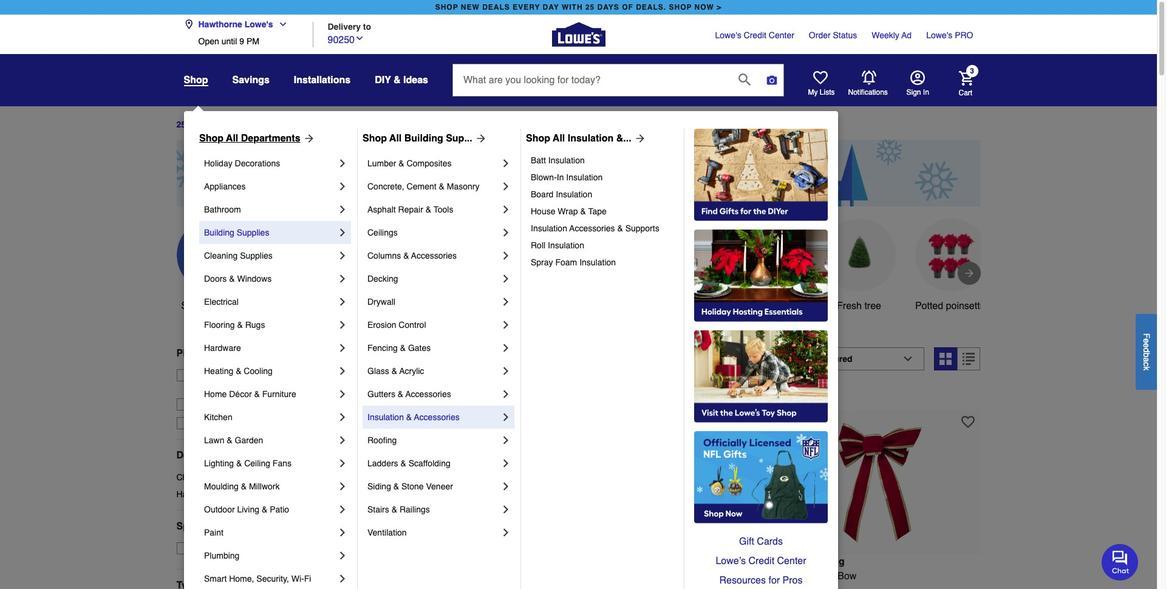 Task type: describe. For each thing, give the bounding box(es) containing it.
ideas
[[404, 75, 428, 86]]

0 vertical spatial deals
[[221, 120, 244, 130]]

lowe's
[[716, 556, 746, 567]]

0 vertical spatial departments
[[241, 133, 301, 144]]

shop all departments link
[[199, 131, 315, 146]]

location image
[[184, 19, 194, 29]]

visit the lowe's toy shop. image
[[695, 331, 828, 423]]

& right columns
[[404, 251, 409, 261]]

lowe's credit center link
[[695, 552, 828, 571]]

hawthorne lowe's & nearby stores
[[195, 383, 326, 392]]

officially licensed n f l gifts. shop now. image
[[695, 431, 828, 524]]

repair
[[398, 205, 423, 215]]

1 vertical spatial departments
[[177, 450, 236, 461]]

198
[[357, 354, 381, 371]]

lighting & ceiling fans
[[204, 459, 292, 469]]

erosion control
[[368, 320, 426, 330]]

2 heart outline image from the left
[[962, 415, 976, 429]]

100- inside the 100-count 20.62-ft multicolor incandescent plug-in christmas string lights
[[568, 571, 587, 582]]

center for lowe's credit center
[[778, 556, 807, 567]]

lawn
[[204, 436, 225, 445]]

chevron right image for fencing & gates
[[500, 342, 512, 354]]

chevron right image for kitchen
[[337, 411, 349, 424]]

siding & stone veneer link
[[368, 475, 500, 498]]

holiday living 100-count 20.62-ft white incandescent plug- in christmas string lights
[[357, 556, 551, 589]]

chevron right image for lumber & composites
[[500, 157, 512, 170]]

resources for pros
[[720, 575, 803, 586]]

heating & cooling
[[204, 366, 273, 376]]

chevron right image for decking
[[500, 273, 512, 285]]

& right décor on the left bottom
[[254, 390, 260, 399]]

christmas inside the 100-count 20.62-ft multicolor incandescent plug-in christmas string lights
[[601, 586, 645, 589]]

outdoor living & patio
[[204, 505, 289, 515]]

1001813120 element
[[357, 388, 414, 400]]

columns & accessories
[[368, 251, 457, 261]]

grid view image
[[940, 353, 953, 365]]

chevron right image for cleaning supplies
[[337, 250, 349, 262]]

arrow right image for shop all departments
[[301, 132, 315, 145]]

gift
[[740, 537, 755, 548]]

in inside holiday living 8.5-in w red bow
[[795, 571, 803, 582]]

&...
[[617, 133, 632, 144]]

deals inside button
[[220, 301, 245, 312]]

hawthorne for hawthorne lowe's & nearby stores
[[195, 383, 236, 392]]

lights inside the 100-count 20.62-ft multicolor incandescent plug-in christmas string lights
[[676, 586, 702, 589]]

living for count
[[395, 556, 423, 567]]

1 e from the top
[[1142, 338, 1152, 343]]

holiday for holiday living 8.5-in w red bow
[[779, 556, 814, 567]]

25 days of deals. shop new deals every day. while supplies last. image
[[177, 140, 981, 206]]

insulation inside board insulation link
[[556, 190, 593, 199]]

lowe's home improvement account image
[[911, 70, 925, 85]]

lowe's credit center link
[[716, 29, 795, 41]]

bathroom link
[[204, 198, 337, 221]]

bow
[[838, 571, 857, 582]]

credit for lowe's
[[744, 30, 767, 40]]

0 horizontal spatial savings
[[232, 75, 270, 86]]

led
[[388, 301, 407, 312]]

ladders & scaffolding
[[368, 459, 451, 469]]

accessories for columns & accessories
[[411, 251, 457, 261]]

fencing & gates
[[368, 343, 431, 353]]

diy
[[375, 75, 391, 86]]

building inside building supplies link
[[204, 228, 234, 238]]

chevron right image for insulation & accessories
[[500, 411, 512, 424]]

concrete,
[[368, 182, 405, 191]]

1 horizontal spatial pickup
[[237, 371, 263, 380]]

chevron right image for ventilation
[[500, 527, 512, 539]]

in inside the 100-count 20.62-ft multicolor incandescent plug-in christmas string lights
[[590, 586, 599, 589]]

gutters
[[368, 390, 396, 399]]

& left tools
[[426, 205, 431, 215]]

chevron right image for drywall
[[500, 296, 512, 308]]

chevron right image for glass & acrylic
[[500, 365, 512, 377]]

siding
[[368, 482, 391, 492]]

building inside shop all building sup... link
[[405, 133, 443, 144]]

at:
[[290, 371, 300, 380]]

composites
[[407, 159, 452, 168]]

now
[[695, 3, 715, 12]]

chevron right image for appliances
[[337, 180, 349, 193]]

batt insulation link
[[531, 152, 676, 169]]

for
[[769, 575, 780, 586]]

& left stone
[[394, 482, 399, 492]]

ceiling
[[244, 459, 270, 469]]

shop for shop all building sup...
[[363, 133, 387, 144]]

order status link
[[809, 29, 858, 41]]

1 vertical spatial 25
[[177, 120, 186, 130]]

& left millwork on the left of page
[[241, 482, 247, 492]]

incandescent inside the holiday living 100-count 20.62-ft white incandescent plug- in christmas string lights
[[468, 571, 526, 582]]

b
[[1142, 353, 1152, 357]]

columns
[[368, 251, 401, 261]]

insulation inside spray foam insulation link
[[580, 258, 616, 267]]

appliances link
[[204, 175, 337, 198]]

fresh tree
[[837, 301, 882, 312]]

diy & ideas
[[375, 75, 428, 86]]

shop for shop all insulation &...
[[526, 133, 551, 144]]

all for building
[[390, 133, 402, 144]]

1 vertical spatial savings
[[473, 301, 507, 312]]

roll insulation link
[[531, 237, 676, 254]]

ventilation
[[368, 528, 407, 538]]

house
[[531, 207, 556, 216]]

& right cement
[[439, 182, 445, 191]]

chevron right image for roofing
[[500, 434, 512, 447]]

accessories for insulation & accessories
[[414, 413, 460, 422]]

decking link
[[368, 267, 500, 290]]

fast delivery
[[195, 419, 244, 428]]

special offers button
[[177, 511, 337, 543]]

0 horizontal spatial christmas
[[177, 473, 215, 482]]

electrical
[[204, 297, 239, 307]]

of
[[622, 3, 634, 12]]

arrow right image for shop all building sup...
[[473, 132, 487, 145]]

shop all deals
[[181, 301, 245, 312]]

holiday decorations
[[204, 159, 280, 168]]

foam
[[556, 258, 577, 267]]

lowe's inside button
[[245, 19, 273, 29]]

red
[[818, 571, 835, 582]]

shop new deals every day with 25 days of deals. shop now >
[[436, 3, 722, 12]]

insulation inside insulation & accessories link
[[368, 413, 404, 422]]

shop button
[[184, 74, 208, 86]]

hawthorne lowe's button
[[184, 12, 293, 36]]

garden
[[235, 436, 263, 445]]

chevron right image for home décor & furniture
[[337, 388, 349, 400]]

decorations for hanukkah decorations
[[217, 490, 263, 499]]

& right "gutters" on the bottom of the page
[[398, 390, 404, 399]]

deals
[[483, 3, 510, 12]]

new
[[461, 3, 480, 12]]

& left patio
[[262, 505, 268, 515]]

k
[[1142, 366, 1152, 371]]

spray foam insulation link
[[531, 254, 676, 271]]

batt
[[531, 156, 546, 165]]

100-count 20.62-ft multicolor incandescent plug-in christmas string lights
[[568, 571, 754, 589]]

list view image
[[963, 353, 976, 365]]

pros
[[783, 575, 803, 586]]

chevron right image for lighting & ceiling fans
[[337, 458, 349, 470]]

multicolor
[[652, 571, 693, 582]]

living for patio
[[237, 505, 260, 515]]

decorations for christmas decorations
[[217, 473, 263, 482]]

on sale
[[198, 544, 229, 553]]

asphalt
[[368, 205, 396, 215]]

insulation inside shop all insulation &... link
[[568, 133, 614, 144]]

roll
[[531, 241, 546, 250]]

lighting
[[204, 459, 234, 469]]

arrow right image
[[963, 267, 976, 279]]

insulation inside insulation accessories & supports link
[[531, 224, 568, 233]]

smart home, security, wi-fi
[[204, 574, 311, 584]]

chevron down image
[[355, 33, 365, 43]]

& inside "link"
[[237, 320, 243, 330]]

every
[[513, 3, 540, 12]]

christmas inside the holiday living 100-count 20.62-ft white incandescent plug- in christmas string lights
[[368, 586, 411, 589]]

insulation inside blown-in insulation link
[[567, 173, 603, 182]]

rugs
[[245, 320, 265, 330]]

chevron right image for doors & windows
[[337, 273, 349, 285]]

lawn & garden
[[204, 436, 263, 445]]

chevron right image for moulding & millwork
[[337, 481, 349, 493]]

supplies for cleaning supplies
[[240, 251, 273, 261]]

string inside the 100-count 20.62-ft multicolor incandescent plug-in christmas string lights
[[648, 586, 673, 589]]

insulation & accessories link
[[368, 406, 500, 429]]

insulation accessories & supports
[[531, 224, 660, 233]]

decoration
[[652, 315, 698, 326]]

resources
[[720, 575, 766, 586]]

glass & acrylic link
[[368, 360, 500, 383]]

christmas decorations
[[177, 473, 263, 482]]

stairs
[[368, 505, 389, 515]]

chevron right image for paint
[[337, 527, 349, 539]]

electrical link
[[204, 290, 337, 314]]

acrylic
[[400, 366, 424, 376]]

shop all insulation &...
[[526, 133, 632, 144]]

lumber & composites
[[368, 159, 452, 168]]

cleaning
[[204, 251, 238, 261]]

ft inside the holiday living 100-count 20.62-ft white incandescent plug- in christmas string lights
[[433, 571, 438, 582]]

flooring
[[204, 320, 235, 330]]

chevron right image for siding & stone veneer
[[500, 481, 512, 493]]

arrow right image for shop all insulation &...
[[632, 132, 646, 145]]

hanging decoration button
[[638, 219, 711, 328]]

lowe's left pro
[[927, 30, 953, 40]]

my lists link
[[809, 70, 835, 97]]

wi-
[[291, 574, 304, 584]]

white inside white button
[[755, 301, 780, 312]]

lowe's home improvement cart image
[[959, 71, 974, 85]]



Task type: locate. For each thing, give the bounding box(es) containing it.
masonry
[[447, 182, 480, 191]]

arrow right image up batt insulation link
[[632, 132, 646, 145]]

25 days of deals link
[[177, 120, 244, 130]]

all for deals
[[207, 301, 217, 312]]

arrow right image inside shop all insulation &... link
[[632, 132, 646, 145]]

0 horizontal spatial building
[[204, 228, 234, 238]]

1 horizontal spatial building
[[405, 133, 443, 144]]

1 horizontal spatial in
[[795, 571, 803, 582]]

deals up flooring & rugs
[[220, 301, 245, 312]]

plug- inside the 100-count 20.62-ft multicolor incandescent plug-in christmas string lights
[[568, 586, 590, 589]]

hawthorne inside button
[[195, 383, 236, 392]]

lights inside the holiday living 100-count 20.62-ft white incandescent plug- in christmas string lights
[[442, 586, 468, 589]]

chevron right image for bathroom
[[337, 204, 349, 216]]

insulation down 1001813120 element
[[368, 413, 404, 422]]

0 vertical spatial building
[[405, 133, 443, 144]]

compare inside 5013254527 element
[[801, 389, 836, 399]]

chevron right image for building supplies
[[337, 227, 349, 239]]

1 vertical spatial building
[[204, 228, 234, 238]]

0 vertical spatial savings
[[232, 75, 270, 86]]

chat invite button image
[[1102, 544, 1139, 581]]

insulation down roll insulation link
[[580, 258, 616, 267]]

store
[[215, 371, 235, 380]]

center up 8.5-
[[778, 556, 807, 567]]

2 shop from the left
[[363, 133, 387, 144]]

& right lumber
[[399, 159, 405, 168]]

chevron right image for holiday decorations
[[337, 157, 349, 170]]

1 horizontal spatial count
[[587, 571, 613, 582]]

gift cards
[[740, 537, 783, 548]]

ft inside the 100-count 20.62-ft multicolor incandescent plug-in christmas string lights
[[643, 571, 649, 582]]

1 ft from the left
[[433, 571, 438, 582]]

chevron right image for asphalt repair & tools
[[500, 204, 512, 216]]

e
[[1142, 338, 1152, 343], [1142, 343, 1152, 348]]

1 vertical spatial deals
[[220, 301, 245, 312]]

chevron right image for flooring & rugs
[[337, 319, 349, 331]]

board insulation
[[531, 190, 593, 199]]

1 horizontal spatial shop
[[363, 133, 387, 144]]

heating & cooling link
[[204, 360, 337, 383]]

tape
[[589, 207, 607, 216]]

0 horizontal spatial string
[[414, 586, 440, 589]]

0 vertical spatial 25
[[586, 3, 595, 12]]

1 shop from the left
[[436, 3, 459, 12]]

insulation down house
[[531, 224, 568, 233]]

plumbing link
[[204, 544, 337, 568]]

all up batt insulation
[[553, 133, 565, 144]]

& right lawn
[[227, 436, 233, 445]]

0 horizontal spatial departments
[[177, 450, 236, 461]]

accessories inside "gutters & accessories" link
[[406, 390, 451, 399]]

1 horizontal spatial arrow right image
[[473, 132, 487, 145]]

in inside button
[[924, 88, 930, 97]]

2 20.62- from the left
[[616, 571, 643, 582]]

credit up search image
[[744, 30, 767, 40]]

all for departments
[[226, 133, 238, 144]]

flooring & rugs
[[204, 320, 265, 330]]

0 vertical spatial center
[[769, 30, 795, 40]]

kitchen
[[204, 413, 233, 422]]

chevron right image for hardware
[[337, 342, 349, 354]]

pickup up free
[[177, 348, 208, 359]]

1 horizontal spatial incandescent
[[696, 571, 754, 582]]

my
[[809, 88, 818, 97]]

shop left electrical
[[181, 301, 204, 312]]

20.62- inside the holiday living 100-count 20.62-ft white incandescent plug- in christmas string lights
[[405, 571, 433, 582]]

chevron down image
[[273, 19, 288, 29]]

5013254527 element
[[779, 388, 836, 400]]

living down 'hanukkah decorations' link on the bottom left of page
[[237, 505, 260, 515]]

roll insulation
[[531, 241, 585, 250]]

doors & windows
[[204, 274, 272, 284]]

gift cards link
[[695, 532, 828, 552]]

building supplies link
[[204, 221, 337, 244]]

shop for shop all deals
[[181, 301, 204, 312]]

center for lowe's credit center
[[769, 30, 795, 40]]

2 vertical spatial delivery
[[214, 419, 244, 428]]

0 horizontal spatial ft
[[433, 571, 438, 582]]

pickup up hawthorne lowe's & nearby stores in the bottom left of the page
[[237, 371, 263, 380]]

sign in
[[907, 88, 930, 97]]

lights down ventilation link
[[442, 586, 468, 589]]

1 compare from the left
[[379, 389, 414, 399]]

1 horizontal spatial shop
[[669, 3, 692, 12]]

0 vertical spatial supplies
[[237, 228, 269, 238]]

1 lights from the left
[[442, 586, 468, 589]]

0 horizontal spatial lights
[[442, 586, 468, 589]]

2 arrow right image from the left
[[473, 132, 487, 145]]

holiday for holiday living 100-count 20.62-ft white incandescent plug- in christmas string lights
[[357, 556, 392, 567]]

1 horizontal spatial heart outline image
[[962, 415, 976, 429]]

e up the d
[[1142, 338, 1152, 343]]

1 horizontal spatial 25
[[586, 3, 595, 12]]

arrow right image inside shop all building sup... link
[[473, 132, 487, 145]]

3 shop from the left
[[526, 133, 551, 144]]

chevron right image for stairs & railings
[[500, 504, 512, 516]]

& right doors
[[229, 274, 235, 284]]

& right glass
[[392, 366, 397, 376]]

20.62- down ventilation link
[[405, 571, 433, 582]]

chevron right image for outdoor living & patio
[[337, 504, 349, 516]]

building up 'cleaning'
[[204, 228, 234, 238]]

25 right with
[[586, 3, 595, 12]]

0 vertical spatial delivery
[[328, 22, 361, 31]]

1 horizontal spatial christmas
[[368, 586, 411, 589]]

lowe's down >
[[716, 30, 742, 40]]

weekly ad
[[872, 30, 912, 40]]

lowe's up pm
[[245, 19, 273, 29]]

flooring & rugs link
[[204, 314, 337, 337]]

insulation & accessories
[[368, 413, 460, 422]]

1 horizontal spatial lights
[[676, 586, 702, 589]]

1 incandescent from the left
[[468, 571, 526, 582]]

1 count from the left
[[376, 571, 402, 582]]

2 horizontal spatial shop
[[526, 133, 551, 144]]

2 horizontal spatial living
[[817, 556, 845, 567]]

accessories inside insulation accessories & supports link
[[570, 224, 615, 233]]

chevron right image for concrete, cement & masonry
[[500, 180, 512, 193]]

shop left 'new'
[[436, 3, 459, 12]]

string down multicolor
[[648, 586, 673, 589]]

1 horizontal spatial plug-
[[568, 586, 590, 589]]

1 20.62- from the left
[[405, 571, 433, 582]]

find gifts for the diyer. image
[[695, 129, 828, 221]]

0 horizontal spatial in
[[445, 354, 457, 371]]

1 heart outline image from the left
[[751, 415, 765, 429]]

shop up lumber
[[363, 133, 387, 144]]

e up b
[[1142, 343, 1152, 348]]

0 horizontal spatial shop
[[199, 133, 224, 144]]

hawthorne down the store
[[195, 383, 236, 392]]

savings button down pm
[[232, 69, 270, 91]]

accessories down "gutters & accessories" link in the bottom left of the page
[[414, 413, 460, 422]]

chevron right image for heating & cooling
[[337, 365, 349, 377]]

0 vertical spatial hawthorne
[[198, 19, 242, 29]]

lowe's home improvement logo image
[[552, 8, 606, 61]]

holiday living 8.5-in w red bow
[[779, 556, 857, 582]]

supplies inside cleaning supplies link
[[240, 251, 273, 261]]

drywall
[[368, 297, 396, 307]]

chevron right image
[[500, 157, 512, 170], [337, 180, 349, 193], [500, 180, 512, 193], [337, 204, 349, 216], [500, 204, 512, 216], [337, 250, 349, 262], [500, 250, 512, 262], [337, 342, 349, 354], [500, 342, 512, 354], [500, 365, 512, 377], [337, 388, 349, 400], [500, 388, 512, 400], [500, 411, 512, 424], [500, 434, 512, 447], [500, 504, 512, 516], [500, 527, 512, 539], [337, 573, 349, 585]]

special offers
[[177, 521, 242, 532]]

0 vertical spatial white
[[755, 301, 780, 312]]

all inside shop all departments link
[[226, 133, 238, 144]]

white inside the holiday living 100-count 20.62-ft white incandescent plug- in christmas string lights
[[441, 571, 466, 582]]

ventilation link
[[368, 521, 500, 544]]

in
[[924, 88, 930, 97], [557, 173, 564, 182], [357, 586, 365, 589], [590, 586, 599, 589]]

compare for 5013254527 element
[[801, 389, 836, 399]]

0 horizontal spatial 20.62-
[[405, 571, 433, 582]]

shop inside button
[[181, 301, 204, 312]]

0 horizontal spatial pickup
[[177, 348, 208, 359]]

insulation up 'foam'
[[548, 241, 585, 250]]

shop down 25 days of deals link
[[199, 133, 224, 144]]

0 horizontal spatial shop
[[436, 3, 459, 12]]

chevron right image for electrical
[[337, 296, 349, 308]]

lowe's down free store pickup today at:
[[238, 383, 264, 392]]

& down today
[[267, 383, 273, 392]]

weekly ad link
[[872, 29, 912, 41]]

living inside the holiday living 100-count 20.62-ft white incandescent plug- in christmas string lights
[[395, 556, 423, 567]]

accessories down the tape on the top
[[570, 224, 615, 233]]

0 vertical spatial in
[[445, 354, 457, 371]]

on
[[198, 544, 210, 553]]

& left the ceiling
[[236, 459, 242, 469]]

f e e d b a c k
[[1142, 333, 1152, 371]]

1 horizontal spatial string
[[648, 586, 673, 589]]

lowe's home improvement notification center image
[[862, 70, 877, 85]]

pm
[[247, 36, 259, 46]]

a
[[1142, 357, 1152, 362]]

to
[[363, 22, 371, 31]]

windows
[[237, 274, 272, 284]]

insulation up board insulation link
[[567, 173, 603, 182]]

& left gates
[[400, 343, 406, 353]]

sign in button
[[907, 70, 930, 97]]

0 horizontal spatial count
[[376, 571, 402, 582]]

plumbing
[[204, 551, 240, 561]]

1 vertical spatial supplies
[[240, 251, 273, 261]]

1 vertical spatial credit
[[749, 556, 775, 567]]

all
[[226, 133, 238, 144], [390, 133, 402, 144], [553, 133, 565, 144], [207, 301, 217, 312]]

0 horizontal spatial white
[[441, 571, 466, 582]]

deals right of
[[221, 120, 244, 130]]

& down gutters & accessories
[[406, 413, 412, 422]]

diy & ideas button
[[375, 69, 428, 91]]

1 horizontal spatial compare
[[801, 389, 836, 399]]

ft down ventilation link
[[433, 571, 438, 582]]

savings up the 198 products in holiday decorations
[[473, 301, 507, 312]]

holiday inside holiday living 8.5-in w red bow
[[779, 556, 814, 567]]

heating
[[204, 366, 234, 376]]

& left the tape on the top
[[581, 207, 586, 216]]

potted
[[916, 301, 944, 312]]

savings button left spray
[[454, 219, 527, 313]]

2 string from the left
[[648, 586, 673, 589]]

building supplies
[[204, 228, 269, 238]]

2 lights from the left
[[676, 586, 702, 589]]

1 vertical spatial plug-
[[568, 586, 590, 589]]

departments element
[[177, 450, 337, 462]]

1 100- from the left
[[357, 571, 376, 582]]

arrow right image
[[301, 132, 315, 145], [473, 132, 487, 145], [632, 132, 646, 145]]

lumber
[[368, 159, 396, 168]]

tree
[[865, 301, 882, 312]]

1 horizontal spatial departments
[[241, 133, 301, 144]]

20.62- inside the 100-count 20.62-ft multicolor incandescent plug-in christmas string lights
[[616, 571, 643, 582]]

insulation up batt insulation link
[[568, 133, 614, 144]]

smart
[[204, 574, 227, 584]]

chevron right image for smart home, security, wi-fi
[[337, 573, 349, 585]]

0 horizontal spatial 100-
[[357, 571, 376, 582]]

2 shop from the left
[[669, 3, 692, 12]]

2 compare from the left
[[801, 389, 836, 399]]

0 vertical spatial plug-
[[529, 571, 551, 582]]

2 ft from the left
[[643, 571, 649, 582]]

0 vertical spatial savings button
[[232, 69, 270, 91]]

decorations for holiday decorations
[[235, 159, 280, 168]]

delivery up lawn & garden
[[214, 419, 244, 428]]

house wrap & tape
[[531, 207, 607, 216]]

departments down lawn
[[177, 450, 236, 461]]

1 horizontal spatial white
[[755, 301, 780, 312]]

moulding & millwork
[[204, 482, 280, 492]]

supplies up windows
[[240, 251, 273, 261]]

fencing
[[368, 343, 398, 353]]

shop down open
[[184, 75, 208, 86]]

& right the store
[[236, 366, 242, 376]]

25
[[586, 3, 595, 12], [177, 120, 186, 130]]

& right ladders
[[401, 459, 406, 469]]

insulation accessories & supports link
[[531, 220, 676, 237]]

shop up batt
[[526, 133, 551, 144]]

0 horizontal spatial incandescent
[[468, 571, 526, 582]]

days
[[188, 120, 209, 130]]

insulation inside batt insulation link
[[549, 156, 585, 165]]

until
[[222, 36, 237, 46]]

string inside the holiday living 100-count 20.62-ft white incandescent plug- in christmas string lights
[[414, 586, 440, 589]]

d
[[1142, 348, 1152, 353]]

25 inside "link"
[[586, 3, 595, 12]]

plug- inside the holiday living 100-count 20.62-ft white incandescent plug- in christmas string lights
[[529, 571, 551, 582]]

None search field
[[453, 64, 784, 108]]

living up red
[[817, 556, 845, 567]]

2 e from the top
[[1142, 343, 1152, 348]]

in up "gutters & accessories" link in the bottom left of the page
[[445, 354, 457, 371]]

accessories up decking link
[[411, 251, 457, 261]]

chevron right image for columns & accessories
[[500, 250, 512, 262]]

my lists
[[809, 88, 835, 97]]

lowe's pro link
[[927, 29, 974, 41]]

all up lumber
[[390, 133, 402, 144]]

status
[[833, 30, 858, 40]]

chevron right image for erosion control
[[500, 319, 512, 331]]

1 horizontal spatial ft
[[643, 571, 649, 582]]

2 incandescent from the left
[[696, 571, 754, 582]]

departments up holiday decorations link
[[241, 133, 301, 144]]

100- inside the holiday living 100-count 20.62-ft white incandescent plug- in christmas string lights
[[357, 571, 376, 582]]

& right stairs
[[392, 505, 397, 515]]

3
[[971, 67, 975, 76]]

shop all building sup... link
[[363, 131, 487, 146]]

arrow right image inside shop all departments link
[[301, 132, 315, 145]]

compare for 1001813120 element
[[379, 389, 414, 399]]

heart outline image
[[751, 415, 765, 429], [962, 415, 976, 429]]

cart
[[959, 88, 973, 97]]

0 horizontal spatial savings button
[[232, 69, 270, 91]]

concrete, cement & masonry link
[[368, 175, 500, 198]]

chevron right image for lawn & garden
[[337, 434, 349, 447]]

accessories for gutters & accessories
[[406, 390, 451, 399]]

chevron right image for ceilings
[[500, 227, 512, 239]]

holiday hosting essentials. image
[[695, 230, 828, 322]]

shop
[[199, 133, 224, 144], [363, 133, 387, 144], [526, 133, 551, 144]]

living inside holiday living 8.5-in w red bow
[[817, 556, 845, 567]]

1 horizontal spatial savings button
[[454, 219, 527, 313]]

count inside the holiday living 100-count 20.62-ft white incandescent plug- in christmas string lights
[[376, 571, 402, 582]]

living for in
[[817, 556, 845, 567]]

chevron right image for plumbing
[[337, 550, 349, 562]]

& up heating
[[211, 348, 218, 359]]

1 horizontal spatial 20.62-
[[616, 571, 643, 582]]

all inside shop all building sup... link
[[390, 133, 402, 144]]

0 vertical spatial pickup
[[177, 348, 208, 359]]

holiday inside the holiday living 100-count 20.62-ft white incandescent plug- in christmas string lights
[[357, 556, 392, 567]]

shop left now
[[669, 3, 692, 12]]

white button
[[731, 219, 804, 313]]

lights down multicolor
[[676, 586, 702, 589]]

0 horizontal spatial heart outline image
[[751, 415, 765, 429]]

accessories inside insulation & accessories link
[[414, 413, 460, 422]]

all inside shop all insulation &... link
[[553, 133, 565, 144]]

compare inside 1001813120 element
[[379, 389, 414, 399]]

shop for shop
[[184, 75, 208, 86]]

board insulation link
[[531, 186, 676, 203]]

1 vertical spatial in
[[795, 571, 803, 582]]

2 horizontal spatial christmas
[[601, 586, 645, 589]]

1 vertical spatial delivery
[[221, 348, 259, 359]]

all up flooring
[[207, 301, 217, 312]]

arrow right image up masonry
[[473, 132, 487, 145]]

1 horizontal spatial savings
[[473, 301, 507, 312]]

fencing & gates link
[[368, 337, 500, 360]]

1 vertical spatial pickup
[[237, 371, 263, 380]]

asphalt repair & tools link
[[368, 198, 500, 221]]

smart home, security, wi-fi link
[[204, 568, 337, 589]]

drywall link
[[368, 290, 500, 314]]

credit for lowe's
[[749, 556, 775, 567]]

2 count from the left
[[587, 571, 613, 582]]

supplies up cleaning supplies
[[237, 228, 269, 238]]

living down the ventilation
[[395, 556, 423, 567]]

0 horizontal spatial plug-
[[529, 571, 551, 582]]

1 string from the left
[[414, 586, 440, 589]]

search image
[[739, 73, 751, 85]]

90250 button
[[328, 31, 365, 47]]

arrow right image up holiday decorations link
[[301, 132, 315, 145]]

chevron right image for gutters & accessories
[[500, 388, 512, 400]]

0 horizontal spatial living
[[237, 505, 260, 515]]

& right diy
[[394, 75, 401, 86]]

lowe's home improvement lists image
[[813, 70, 828, 85]]

insulation up house wrap & tape
[[556, 190, 593, 199]]

1 vertical spatial shop
[[181, 301, 204, 312]]

Search Query text field
[[453, 64, 729, 96]]

moulding
[[204, 482, 239, 492]]

string down ventilation link
[[414, 586, 440, 589]]

shop for shop all departments
[[199, 133, 224, 144]]

1 vertical spatial white
[[441, 571, 466, 582]]

25 left days
[[177, 120, 186, 130]]

today
[[265, 371, 288, 380]]

holiday for holiday decorations
[[204, 159, 233, 168]]

credit up resources for pros link
[[749, 556, 775, 567]]

home,
[[229, 574, 254, 584]]

1 horizontal spatial 100-
[[568, 571, 587, 582]]

incandescent inside the 100-count 20.62-ft multicolor incandescent plug-in christmas string lights
[[696, 571, 754, 582]]

lowe's inside button
[[238, 383, 264, 392]]

1 vertical spatial hawthorne
[[195, 383, 236, 392]]

supplies inside building supplies link
[[237, 228, 269, 238]]

insulation up blown-in insulation
[[549, 156, 585, 165]]

hawthorne inside button
[[198, 19, 242, 29]]

ft left multicolor
[[643, 571, 649, 582]]

living
[[237, 505, 260, 515], [395, 556, 423, 567], [817, 556, 845, 567]]

all down 25 days of deals link
[[226, 133, 238, 144]]

in inside the holiday living 100-count 20.62-ft white incandescent plug- in christmas string lights
[[357, 586, 365, 589]]

offers
[[213, 521, 242, 532]]

count inside the 100-count 20.62-ft multicolor incandescent plug-in christmas string lights
[[587, 571, 613, 582]]

sup...
[[446, 133, 473, 144]]

center
[[769, 30, 795, 40], [778, 556, 807, 567]]

2 100- from the left
[[568, 571, 587, 582]]

building up composites
[[405, 133, 443, 144]]

delivery to
[[328, 22, 371, 31]]

0 vertical spatial shop
[[184, 75, 208, 86]]

0 vertical spatial credit
[[744, 30, 767, 40]]

insulation inside roll insulation link
[[548, 241, 585, 250]]

1 vertical spatial center
[[778, 556, 807, 567]]

& left supports
[[618, 224, 623, 233]]

erosion control link
[[368, 314, 500, 337]]

all inside shop all deals button
[[207, 301, 217, 312]]

hawthorne up open until 9 pm on the top
[[198, 19, 242, 29]]

white
[[755, 301, 780, 312], [441, 571, 466, 582]]

hawthorne for hawthorne lowe's
[[198, 19, 242, 29]]

0 horizontal spatial compare
[[379, 389, 414, 399]]

0 horizontal spatial arrow right image
[[301, 132, 315, 145]]

supplies for building supplies
[[237, 228, 269, 238]]

chevron right image
[[337, 157, 349, 170], [337, 227, 349, 239], [500, 227, 512, 239], [337, 273, 349, 285], [500, 273, 512, 285], [337, 296, 349, 308], [500, 296, 512, 308], [337, 319, 349, 331], [500, 319, 512, 331], [337, 365, 349, 377], [337, 411, 349, 424], [337, 434, 349, 447], [337, 458, 349, 470], [500, 458, 512, 470], [337, 481, 349, 493], [500, 481, 512, 493], [337, 504, 349, 516], [337, 527, 349, 539], [337, 550, 349, 562]]

all for insulation
[[553, 133, 565, 144]]

chevron right image for ladders & scaffolding
[[500, 458, 512, 470]]

order
[[809, 30, 831, 40]]

accessories inside 'columns & accessories' link
[[411, 251, 457, 261]]

stores
[[303, 383, 326, 392]]

delivery up heating & cooling in the left bottom of the page
[[221, 348, 259, 359]]

bathroom
[[204, 205, 241, 215]]

christmas
[[177, 473, 215, 482], [368, 586, 411, 589], [601, 586, 645, 589]]

accessories down the glass & acrylic link
[[406, 390, 451, 399]]

camera image
[[766, 74, 778, 86]]

delivery up 90250
[[328, 22, 361, 31]]

& left the rugs
[[237, 320, 243, 330]]

20.62- left multicolor
[[616, 571, 643, 582]]

cleaning supplies link
[[204, 244, 337, 267]]

1 arrow right image from the left
[[301, 132, 315, 145]]

lighting & ceiling fans link
[[204, 452, 337, 475]]

savings down pm
[[232, 75, 270, 86]]

3 arrow right image from the left
[[632, 132, 646, 145]]

supports
[[626, 224, 660, 233]]

center left order
[[769, 30, 795, 40]]

f e e d b a c k button
[[1136, 314, 1158, 390]]

1 shop from the left
[[199, 133, 224, 144]]

in left w
[[795, 571, 803, 582]]

1 vertical spatial savings button
[[454, 219, 527, 313]]

ladders
[[368, 459, 398, 469]]

0 horizontal spatial 25
[[177, 120, 186, 130]]

1 horizontal spatial living
[[395, 556, 423, 567]]

pickup & delivery
[[177, 348, 259, 359]]

2 horizontal spatial arrow right image
[[632, 132, 646, 145]]



Task type: vqa. For each thing, say whether or not it's contained in the screenshot.
the Tools
yes



